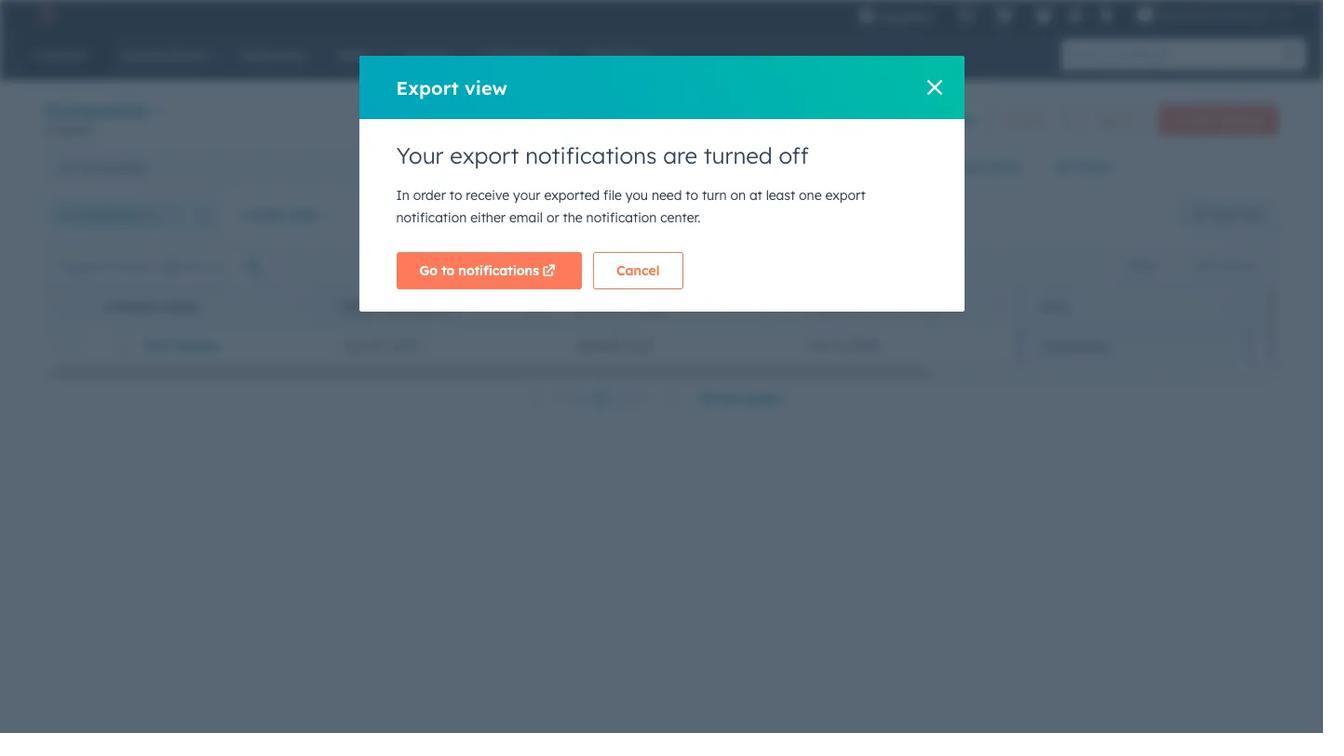 Task type: describe. For each thing, give the bounding box(es) containing it.
424-
[[576, 338, 604, 355]]

edit
[[1194, 258, 1215, 272]]

to inside go to notifications link
[[441, 263, 455, 279]]

notifications image
[[1098, 8, 1115, 25]]

edit columns
[[1194, 258, 1262, 272]]

oct 19, 2023
[[343, 338, 418, 355]]

number
[[618, 300, 668, 314]]

50 per page button
[[688, 380, 804, 417]]

file
[[603, 187, 622, 204]]

go to notifications
[[419, 263, 539, 279]]

center.
[[660, 209, 700, 226]]

all companies button
[[45, 148, 464, 185]]

companies banner
[[45, 95, 1278, 148]]

close image
[[927, 80, 942, 95]]

help image
[[1036, 8, 1053, 25]]

prev
[[554, 390, 584, 407]]

my
[[479, 159, 497, 176]]

in
[[396, 187, 409, 204]]

0 horizontal spatial export
[[450, 142, 519, 169]]

games
[[174, 338, 219, 355]]

(1) company owner button
[[45, 196, 193, 234]]

activity
[[398, 207, 447, 223]]

my companies button
[[464, 148, 883, 185]]

2023 for oct 19, 2023
[[389, 338, 418, 355]]

activity
[[839, 300, 894, 314]]

calling icon button
[[950, 3, 982, 27]]

hubspot image
[[34, 4, 56, 26]]

lead status
[[529, 207, 605, 223]]

riot
[[144, 338, 170, 355]]

press to sort. element for phone number
[[762, 299, 769, 315]]

oct for oct 4, 2023
[[809, 338, 831, 355]]

you
[[626, 187, 648, 204]]

date inside create date popup button
[[288, 207, 318, 223]]

advanced filters (1) button
[[641, 196, 812, 234]]

1 record
[[45, 123, 90, 137]]

order
[[413, 187, 446, 204]]

2023 for oct 4, 2023
[[849, 338, 878, 355]]

phone number
[[574, 300, 668, 314]]

data quality
[[890, 111, 974, 128]]

or
[[546, 209, 559, 226]]

2 date from the left
[[898, 300, 927, 314]]

companies button
[[45, 97, 166, 124]]

oct 4, 2023
[[809, 338, 878, 355]]

import
[[1095, 112, 1132, 126]]

need
[[652, 187, 682, 204]]

are
[[663, 142, 697, 169]]

last for last activity date (edt)
[[807, 300, 836, 314]]

least
[[766, 187, 795, 204]]

data
[[890, 111, 922, 128]]

companies for all companies
[[78, 159, 145, 176]]

turned
[[704, 142, 773, 169]]

studios
[[1218, 7, 1261, 22]]

all views link
[[1042, 148, 1123, 185]]

your export notifications are turned off dialog
[[359, 56, 964, 312]]

export for export view
[[396, 76, 459, 99]]

19,
[[369, 338, 385, 355]]

create date button
[[229, 196, 343, 234]]

actions button
[[986, 105, 1068, 135]]

company name
[[104, 300, 198, 314]]

4,
[[834, 338, 846, 355]]

name
[[164, 300, 198, 314]]

companies for my companies
[[501, 159, 568, 176]]

lead
[[529, 207, 561, 223]]

marketplaces button
[[986, 0, 1025, 30]]

Search name, phone, or domain search field
[[49, 249, 276, 283]]

marketplaces image
[[997, 8, 1013, 25]]

(1) inside popup button
[[57, 207, 74, 223]]

per
[[720, 390, 742, 407]]

actions
[[1002, 112, 1041, 126]]

hubspot link
[[22, 4, 70, 26]]

424-231-1111 button
[[553, 328, 786, 365]]

go
[[419, 263, 438, 279]]

city
[[1040, 300, 1068, 314]]

apoptosis
[[1158, 7, 1215, 22]]

create date
[[241, 207, 318, 223]]

upgrade
[[879, 9, 931, 24]]

search button
[[1275, 39, 1306, 71]]

import button
[[1079, 105, 1148, 135]]

Search HubSpot search field
[[1061, 39, 1290, 71]]

create date (edt)
[[342, 300, 451, 314]]

notifications button
[[1091, 0, 1122, 30]]

export view
[[396, 76, 507, 99]]

create for create date (edt)
[[342, 300, 385, 314]]

press to sort. image for activity
[[995, 299, 1002, 312]]

riot games
[[144, 338, 219, 355]]

last activity date button
[[354, 196, 506, 234]]

50
[[700, 390, 716, 407]]

(1) inside button
[[783, 207, 800, 223]]

email
[[509, 209, 543, 226]]

view for add
[[952, 158, 982, 175]]

apoptosis studios 2
[[1158, 7, 1271, 22]]

descending sort. press to sort ascending. image
[[529, 299, 536, 312]]



Task type: locate. For each thing, give the bounding box(es) containing it.
2 press to sort. image from the left
[[995, 299, 1002, 312]]

view for save
[[1239, 208, 1263, 222]]

receive
[[466, 187, 509, 204]]

export for export
[[1124, 258, 1159, 272]]

2 (edt) from the left
[[930, 300, 960, 314]]

apoptosis studios 2 button
[[1126, 0, 1299, 30]]

2 date from the left
[[451, 207, 481, 223]]

tara schultz image
[[1137, 7, 1154, 23]]

oct for oct 19, 2023
[[343, 338, 365, 355]]

1 inside companies banner
[[45, 123, 51, 137]]

cancel
[[616, 263, 660, 279]]

advanced
[[673, 207, 737, 223]]

1 press to sort. image from the left
[[762, 299, 769, 312]]

2 oct from the left
[[809, 338, 831, 355]]

at
[[749, 187, 762, 204]]

save
[[1210, 208, 1236, 222]]

0 vertical spatial company
[[78, 207, 140, 223]]

add view (2/5) button
[[890, 148, 1042, 185]]

1 horizontal spatial 2023
[[849, 338, 878, 355]]

press to sort. image
[[762, 299, 769, 312], [995, 299, 1002, 312], [1228, 299, 1235, 312]]

1 oct from the left
[[343, 338, 365, 355]]

1 horizontal spatial notification
[[586, 209, 657, 226]]

create for create company
[[1175, 112, 1210, 126]]

export left the edit
[[1124, 258, 1159, 272]]

to left turn
[[686, 187, 698, 204]]

company up riot
[[104, 300, 161, 314]]

(edt) right activity
[[930, 300, 960, 314]]

1 vertical spatial export
[[1124, 258, 1159, 272]]

companies
[[78, 159, 145, 176], [501, 159, 568, 176]]

0 vertical spatial view
[[464, 76, 507, 99]]

1 vertical spatial notifications
[[458, 263, 539, 279]]

company down all companies
[[78, 207, 140, 223]]

last up 4,
[[807, 300, 836, 314]]

2023 right 19,
[[389, 338, 418, 355]]

create left company
[[1175, 112, 1210, 126]]

all down 1 record on the top of page
[[60, 159, 74, 176]]

your export notifications are turned off
[[396, 142, 809, 169]]

0 horizontal spatial 1
[[45, 123, 51, 137]]

date inside last activity date popup button
[[451, 207, 481, 223]]

all companies
[[60, 159, 145, 176]]

view right add
[[952, 158, 982, 175]]

in order to receive your exported file you need to turn on at least one export notification either email or the notification center.
[[396, 187, 866, 226]]

next
[[617, 390, 648, 407]]

0 horizontal spatial date
[[288, 207, 318, 223]]

export inside button
[[1124, 258, 1159, 272]]

all for all views
[[1054, 158, 1071, 175]]

all views
[[1054, 158, 1111, 175]]

1 horizontal spatial view
[[952, 158, 982, 175]]

1 press to sort. element from the left
[[297, 299, 304, 315]]

1 vertical spatial create
[[241, 207, 284, 223]]

export
[[396, 76, 459, 99], [1124, 258, 1159, 272]]

(2/5)
[[986, 158, 1019, 175]]

off
[[779, 142, 809, 169]]

view right save on the top of the page
[[1239, 208, 1263, 222]]

1 horizontal spatial export
[[1124, 258, 1159, 272]]

1 for 1
[[597, 390, 604, 407]]

notification down order
[[396, 209, 467, 226]]

last inside popup button
[[366, 207, 394, 223]]

export inside in order to receive your exported file you need to turn on at least one export notification either email or the notification center.
[[825, 187, 866, 204]]

date
[[288, 207, 318, 223], [451, 207, 481, 223]]

create up 19,
[[342, 300, 385, 314]]

3 press to sort. element from the left
[[995, 299, 1002, 315]]

2 (1) from the left
[[783, 207, 800, 223]]

1 for 1 record
[[45, 123, 51, 137]]

0 horizontal spatial all
[[60, 159, 74, 176]]

the
[[563, 209, 583, 226]]

advanced filters (1)
[[673, 207, 800, 223]]

1 horizontal spatial (edt)
[[930, 300, 960, 314]]

2 horizontal spatial view
[[1239, 208, 1263, 222]]

export
[[450, 142, 519, 169], [825, 187, 866, 204]]

edit columns button
[[1182, 254, 1274, 278]]

0 horizontal spatial create
[[241, 207, 284, 223]]

0 horizontal spatial oct
[[343, 338, 365, 355]]

notifications up descending sort. press to sort ascending. icon
[[458, 263, 539, 279]]

(edt) down go
[[421, 300, 451, 314]]

0 horizontal spatial 2023
[[389, 338, 418, 355]]

view up my
[[464, 76, 507, 99]]

0 vertical spatial export
[[450, 142, 519, 169]]

4 press to sort. element from the left
[[1228, 299, 1235, 315]]

press to sort. element for city
[[1228, 299, 1235, 315]]

columns
[[1218, 258, 1262, 272]]

2 vertical spatial create
[[342, 300, 385, 314]]

companies up 'your'
[[501, 159, 568, 176]]

status
[[565, 207, 605, 223]]

0 horizontal spatial companies
[[78, 159, 145, 176]]

1 notification from the left
[[396, 209, 467, 226]]

either
[[470, 209, 506, 226]]

lead status button
[[517, 196, 630, 234]]

last for last activity date
[[366, 207, 394, 223]]

export inside dialog
[[396, 76, 459, 99]]

(1) down all companies
[[57, 207, 74, 223]]

pagination navigation
[[519, 386, 688, 411]]

0 horizontal spatial date
[[388, 300, 418, 314]]

1111
[[629, 338, 653, 355]]

riot games link
[[144, 338, 219, 355]]

0 horizontal spatial view
[[464, 76, 507, 99]]

1 left the record
[[45, 123, 51, 137]]

press to sort. image down filters on the top of page
[[762, 299, 769, 312]]

0 vertical spatial create
[[1175, 112, 1210, 126]]

1 2023 from the left
[[389, 338, 418, 355]]

owner
[[144, 207, 185, 223]]

press to sort. image for number
[[762, 299, 769, 312]]

0 horizontal spatial (1)
[[57, 207, 74, 223]]

date down receive
[[451, 207, 481, 223]]

1 right the prev
[[597, 390, 604, 407]]

to right order
[[450, 187, 462, 204]]

settings image
[[1067, 8, 1084, 25]]

1 date from the left
[[388, 300, 418, 314]]

last activity date
[[366, 207, 481, 223]]

1 horizontal spatial oct
[[809, 338, 831, 355]]

2 all from the left
[[60, 159, 74, 176]]

(1)
[[57, 207, 74, 223], [783, 207, 800, 223]]

1 horizontal spatial (1)
[[783, 207, 800, 223]]

quality
[[926, 111, 974, 128]]

settings link
[[1064, 5, 1087, 25]]

1 vertical spatial 1
[[597, 390, 604, 407]]

help button
[[1028, 0, 1060, 30]]

last activity date (edt)
[[807, 300, 960, 314]]

view for export
[[464, 76, 507, 99]]

1 all from the left
[[1054, 158, 1071, 175]]

press to sort. element
[[297, 299, 304, 315], [762, 299, 769, 315], [995, 299, 1002, 315], [1228, 299, 1235, 315]]

last left the activity
[[366, 207, 394, 223]]

notifications inside go to notifications link
[[458, 263, 539, 279]]

2 notification from the left
[[586, 209, 657, 226]]

your
[[396, 142, 444, 169]]

date down all companies button
[[288, 207, 318, 223]]

2 2023 from the left
[[849, 338, 878, 355]]

1 inside button
[[597, 390, 604, 407]]

create company button
[[1159, 105, 1278, 135]]

menu containing apoptosis studios 2
[[846, 0, 1301, 30]]

0 horizontal spatial export
[[396, 76, 459, 99]]

record
[[54, 123, 90, 137]]

create down all companies button
[[241, 207, 284, 223]]

(1) down least at the right top
[[783, 207, 800, 223]]

export up receive
[[450, 142, 519, 169]]

to right go
[[441, 263, 455, 279]]

1 (1) from the left
[[57, 207, 74, 223]]

add
[[923, 158, 948, 175]]

1 companies from the left
[[78, 159, 145, 176]]

0 vertical spatial export
[[396, 76, 459, 99]]

your
[[513, 187, 541, 204]]

2 vertical spatial view
[[1239, 208, 1263, 222]]

231-
[[604, 338, 629, 355]]

1 horizontal spatial date
[[898, 300, 927, 314]]

0 vertical spatial 1
[[45, 123, 51, 137]]

date up oct 19, 2023
[[388, 300, 418, 314]]

0 horizontal spatial press to sort. image
[[762, 299, 769, 312]]

phone
[[574, 300, 615, 314]]

press to sort. element for last activity date (edt)
[[995, 299, 1002, 315]]

on
[[730, 187, 746, 204]]

2023 right 4,
[[849, 338, 878, 355]]

0 vertical spatial last
[[366, 207, 394, 223]]

0 horizontal spatial last
[[366, 207, 394, 223]]

0 horizontal spatial (edt)
[[421, 300, 451, 314]]

view inside button
[[1239, 208, 1263, 222]]

date right activity
[[898, 300, 927, 314]]

view inside "popup button"
[[952, 158, 982, 175]]

calling icon image
[[958, 7, 974, 24]]

export right one
[[825, 187, 866, 204]]

1 vertical spatial company
[[104, 300, 161, 314]]

save view button
[[1177, 200, 1278, 230]]

(1) company owner
[[57, 207, 185, 223]]

create inside popup button
[[241, 207, 284, 223]]

notification
[[396, 209, 467, 226], [586, 209, 657, 226]]

upgrade image
[[859, 8, 876, 25]]

company
[[1213, 112, 1263, 126]]

filters
[[741, 207, 779, 223]]

1 vertical spatial export
[[825, 187, 866, 204]]

one
[[799, 187, 822, 204]]

all for all companies
[[60, 159, 74, 176]]

0 horizontal spatial notification
[[396, 209, 467, 226]]

2 companies from the left
[[501, 159, 568, 176]]

notifications up exported
[[525, 142, 657, 169]]

424-231-1111
[[576, 338, 653, 355]]

2 horizontal spatial press to sort. image
[[1228, 299, 1235, 312]]

descending sort. press to sort ascending. element
[[529, 299, 536, 315]]

notifications for to
[[458, 263, 539, 279]]

1 vertical spatial view
[[952, 158, 982, 175]]

1 horizontal spatial all
[[1054, 158, 1071, 175]]

3 press to sort. image from the left
[[1228, 299, 1235, 312]]

1 date from the left
[[288, 207, 318, 223]]

company inside popup button
[[78, 207, 140, 223]]

all inside button
[[60, 159, 74, 176]]

0 vertical spatial notifications
[[525, 142, 657, 169]]

my companies
[[479, 159, 568, 176]]

export button
[[1112, 254, 1171, 278]]

notifications
[[525, 142, 657, 169], [458, 263, 539, 279]]

1 button
[[590, 386, 610, 411]]

search image
[[1284, 48, 1297, 61]]

save view
[[1210, 208, 1263, 222]]

companies up the (1) company owner popup button
[[78, 159, 145, 176]]

export up your
[[396, 76, 459, 99]]

create
[[1175, 112, 1210, 126], [241, 207, 284, 223], [342, 300, 385, 314]]

1 horizontal spatial last
[[807, 300, 836, 314]]

1 horizontal spatial export
[[825, 187, 866, 204]]

press to sort. image down edit columns button
[[1228, 299, 1235, 312]]

to
[[450, 187, 462, 204], [686, 187, 698, 204], [441, 263, 455, 279]]

date
[[388, 300, 418, 314], [898, 300, 927, 314]]

-- text field
[[1043, 337, 1192, 358]]

2 horizontal spatial create
[[1175, 112, 1210, 126]]

1 horizontal spatial companies
[[501, 159, 568, 176]]

press to sort. image left city
[[995, 299, 1002, 312]]

1 vertical spatial last
[[807, 300, 836, 314]]

1
[[45, 123, 51, 137], [597, 390, 604, 407]]

menu item
[[945, 0, 948, 30]]

menu
[[846, 0, 1301, 30]]

notifications for export
[[525, 142, 657, 169]]

oct left 4,
[[809, 338, 831, 355]]

view inside your export notifications are turned off dialog
[[464, 76, 507, 99]]

1 horizontal spatial create
[[342, 300, 385, 314]]

2 press to sort. element from the left
[[762, 299, 769, 315]]

1 horizontal spatial 1
[[597, 390, 604, 407]]

go to notifications link
[[396, 252, 582, 290]]

views
[[1075, 158, 1111, 175]]

oct left 19,
[[343, 338, 365, 355]]

create for create date
[[241, 207, 284, 223]]

1 horizontal spatial date
[[451, 207, 481, 223]]

create inside button
[[1175, 112, 1210, 126]]

turn
[[702, 187, 727, 204]]

1 (edt) from the left
[[421, 300, 451, 314]]

companies
[[45, 99, 149, 122]]

page
[[746, 390, 779, 407]]

next button
[[610, 387, 688, 411]]

50 per page
[[700, 390, 779, 407]]

2
[[1264, 7, 1271, 22]]

prev button
[[519, 387, 590, 411]]

notification down file
[[586, 209, 657, 226]]

all left views
[[1054, 158, 1071, 175]]

1 horizontal spatial press to sort. image
[[995, 299, 1002, 312]]



Task type: vqa. For each thing, say whether or not it's contained in the screenshot.
4th The Press To Sort. ELEMENT from right
yes



